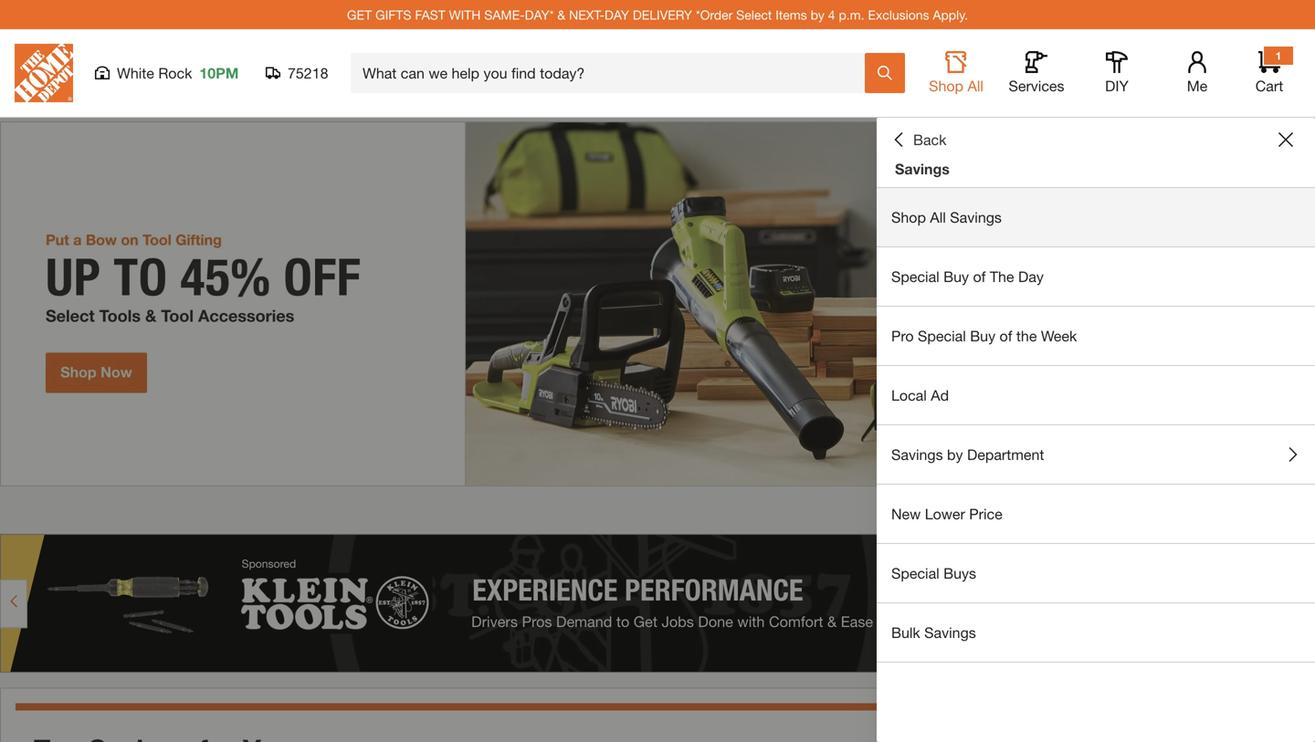 Task type: describe. For each thing, give the bounding box(es) containing it.
rock
[[158, 64, 192, 82]]

bulk savings
[[892, 624, 976, 642]]

local
[[892, 387, 927, 404]]

What can we help you find today? search field
[[363, 54, 864, 92]]

white
[[117, 64, 154, 82]]

get gifts fast with same-day* & next-day delivery *order select items by 4 p.m. exclusions apply.
[[347, 7, 969, 22]]

1 vertical spatial buy
[[970, 328, 996, 345]]

the
[[990, 268, 1015, 286]]

shop all savings
[[892, 209, 1002, 226]]

delivery
[[633, 7, 692, 22]]

next-
[[569, 7, 605, 22]]

day
[[605, 7, 629, 22]]

all for shop all
[[968, 77, 984, 95]]

get
[[347, 7, 372, 22]]

img for put a bow on tool gifting up to 45% off select tools & tool accessories image
[[0, 122, 1316, 487]]

back button
[[892, 131, 947, 149]]

back
[[914, 131, 947, 148]]

savings right bulk
[[925, 624, 976, 642]]

special buys
[[892, 565, 977, 582]]

75218
[[288, 64, 328, 82]]

10pm
[[200, 64, 239, 82]]

department
[[968, 446, 1045, 464]]

diy button
[[1088, 51, 1147, 95]]

savings down back button
[[895, 160, 950, 178]]

by inside button
[[947, 446, 963, 464]]

cart 1
[[1256, 49, 1284, 95]]

special for buy
[[892, 268, 940, 286]]

special for buys
[[892, 565, 940, 582]]

local ad link
[[877, 366, 1316, 425]]

75218 button
[[266, 64, 329, 82]]

0 horizontal spatial by
[[811, 7, 825, 22]]

menu containing shop all savings
[[877, 188, 1316, 663]]

new lower price
[[892, 506, 1003, 523]]

white rock 10pm
[[117, 64, 239, 82]]

4
[[828, 7, 836, 22]]

me
[[1187, 77, 1208, 95]]

me button
[[1169, 51, 1227, 95]]

pro special buy of the week link
[[877, 307, 1316, 365]]

shop for shop all savings
[[892, 209, 926, 226]]

the home depot logo image
[[15, 44, 73, 102]]



Task type: vqa. For each thing, say whether or not it's contained in the screenshot.
Items
yes



Task type: locate. For each thing, give the bounding box(es) containing it.
1 vertical spatial by
[[947, 446, 963, 464]]

buy
[[944, 268, 969, 286], [970, 328, 996, 345]]

1 vertical spatial all
[[930, 209, 946, 226]]

1
[[1276, 49, 1282, 62]]

shop all
[[929, 77, 984, 95]]

gifts
[[376, 7, 412, 22]]

0 vertical spatial shop
[[929, 77, 964, 95]]

new lower price link
[[877, 485, 1316, 544]]

services
[[1009, 77, 1065, 95]]

savings by department
[[892, 446, 1045, 464]]

buy left the on the right top
[[944, 268, 969, 286]]

services button
[[1008, 51, 1066, 95]]

1 vertical spatial special
[[918, 328, 966, 345]]

savings by department button
[[877, 426, 1316, 484]]

ad
[[931, 387, 949, 404]]

0 horizontal spatial shop
[[892, 209, 926, 226]]

special buys link
[[877, 545, 1316, 603]]

the
[[1017, 328, 1037, 345]]

0 vertical spatial buy
[[944, 268, 969, 286]]

special right pro
[[918, 328, 966, 345]]

shop all savings link
[[877, 188, 1316, 247]]

shop up back
[[929, 77, 964, 95]]

0 vertical spatial of
[[973, 268, 986, 286]]

by left '4'
[[811, 7, 825, 22]]

1 horizontal spatial of
[[1000, 328, 1013, 345]]

shop
[[929, 77, 964, 95], [892, 209, 926, 226]]

1 horizontal spatial by
[[947, 446, 963, 464]]

of left the
[[1000, 328, 1013, 345]]

cart
[[1256, 77, 1284, 95]]

special left buys
[[892, 565, 940, 582]]

by
[[811, 7, 825, 22], [947, 446, 963, 464]]

*order
[[696, 7, 733, 22]]

1 vertical spatial shop
[[892, 209, 926, 226]]

lower
[[925, 506, 966, 523]]

drawer close image
[[1279, 132, 1294, 147]]

day
[[1019, 268, 1044, 286]]

special
[[892, 268, 940, 286], [918, 328, 966, 345], [892, 565, 940, 582]]

shop for shop all
[[929, 77, 964, 95]]

day*
[[525, 7, 554, 22]]

shop inside shop all button
[[929, 77, 964, 95]]

all for shop all savings
[[930, 209, 946, 226]]

bulk
[[892, 624, 921, 642]]

new
[[892, 506, 921, 523]]

exclusions
[[868, 7, 930, 22]]

all left services
[[968, 77, 984, 95]]

savings down local ad
[[892, 446, 943, 464]]

local ad
[[892, 387, 949, 404]]

savings up special buy of the day
[[950, 209, 1002, 226]]

special buy of the day link
[[877, 248, 1316, 306]]

2 vertical spatial special
[[892, 565, 940, 582]]

all up special buy of the day
[[930, 209, 946, 226]]

with
[[449, 7, 481, 22]]

0 horizontal spatial buy
[[944, 268, 969, 286]]

diy
[[1106, 77, 1129, 95]]

1 vertical spatial of
[[1000, 328, 1013, 345]]

savings
[[895, 160, 950, 178], [950, 209, 1002, 226], [892, 446, 943, 464], [925, 624, 976, 642]]

menu
[[877, 188, 1316, 663]]

special buy of the day
[[892, 268, 1044, 286]]

all
[[968, 77, 984, 95], [930, 209, 946, 226]]

0 vertical spatial by
[[811, 7, 825, 22]]

fast
[[415, 7, 446, 22]]

shop down back button
[[892, 209, 926, 226]]

shop all button
[[927, 51, 986, 95]]

0 horizontal spatial of
[[973, 268, 986, 286]]

1 horizontal spatial all
[[968, 77, 984, 95]]

pro special buy of the week
[[892, 328, 1077, 345]]

apply.
[[933, 7, 969, 22]]

price
[[970, 506, 1003, 523]]

of left the on the right top
[[973, 268, 986, 286]]

1 horizontal spatial shop
[[929, 77, 964, 95]]

0 vertical spatial all
[[968, 77, 984, 95]]

of
[[973, 268, 986, 286], [1000, 328, 1013, 345]]

buys
[[944, 565, 977, 582]]

select
[[737, 7, 772, 22]]

shop inside shop all savings link
[[892, 209, 926, 226]]

by left department
[[947, 446, 963, 464]]

0 vertical spatial special
[[892, 268, 940, 286]]

week
[[1041, 328, 1077, 345]]

same-
[[484, 7, 525, 22]]

savings inside button
[[892, 446, 943, 464]]

pro
[[892, 328, 914, 345]]

0 horizontal spatial all
[[930, 209, 946, 226]]

bulk savings link
[[877, 604, 1316, 662]]

special up pro
[[892, 268, 940, 286]]

p.m.
[[839, 7, 865, 22]]

&
[[558, 7, 566, 22]]

1 horizontal spatial buy
[[970, 328, 996, 345]]

feedback link image
[[1291, 309, 1316, 407]]

all inside button
[[968, 77, 984, 95]]

items
[[776, 7, 807, 22]]

buy left the
[[970, 328, 996, 345]]



